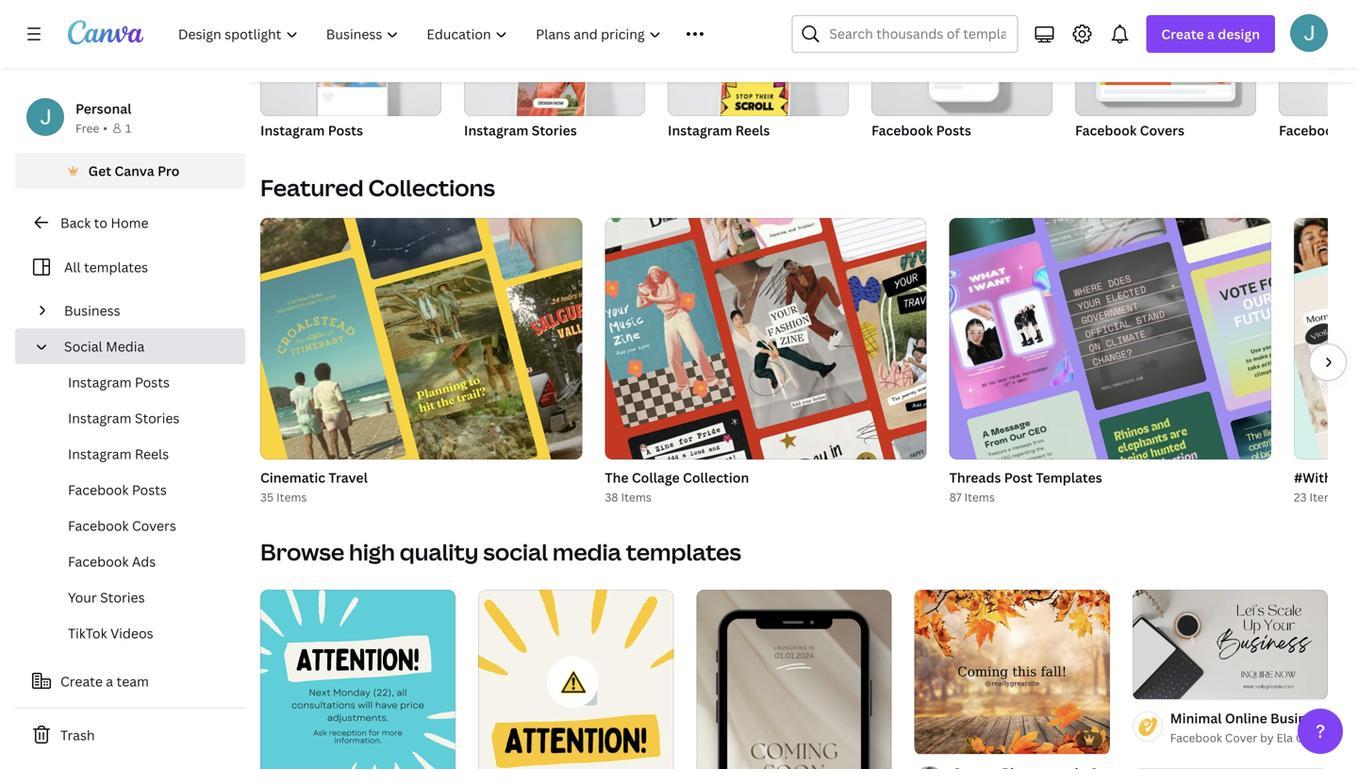 Task type: vqa. For each thing, say whether or not it's contained in the screenshot.
the topmost templates
yes



Task type: locate. For each thing, give the bounding box(es) containing it.
get canva pro
[[88, 162, 180, 180]]

items down threads
[[965, 489, 995, 505]]

instagram reels link
[[668, 0, 849, 142], [30, 436, 245, 472]]

pro
[[158, 162, 180, 180]]

0 vertical spatial instagram posts
[[260, 121, 363, 139]]

1 horizontal spatial instagram posts link
[[260, 0, 442, 142]]

yellow modern warning with sun rays instagram story image
[[479, 590, 674, 769]]

instagram reels link for instagram stories link corresponding to facebook ad link at right top
[[668, 0, 849, 142]]

1 horizontal spatial templates
[[626, 536, 742, 567]]

0 vertical spatial reels
[[736, 121, 770, 139]]

0 vertical spatial instagram reels link
[[668, 0, 849, 142]]

0 vertical spatial facebook covers link
[[1076, 0, 1257, 142]]

0 horizontal spatial facebook posts
[[68, 481, 167, 499]]

business
[[64, 301, 120, 319], [1271, 709, 1328, 727]]

1 horizontal spatial a
[[1208, 25, 1215, 43]]

to
[[94, 214, 108, 232]]

free
[[75, 120, 99, 136]]

None search field
[[792, 15, 1018, 53]]

home
[[111, 214, 149, 232]]

back to home
[[60, 214, 149, 232]]

facebook posts link
[[872, 0, 1053, 142], [30, 472, 245, 508]]

de
[[1345, 730, 1359, 745]]

3 items from the left
[[965, 489, 995, 505]]

orange photocentric coming this fall facebook post image
[[915, 590, 1110, 754]]

templates down the collage collection 38 items
[[626, 536, 742, 567]]

1 vertical spatial instagram reels link
[[30, 436, 245, 472]]

quality
[[400, 536, 479, 567]]

the collage collection 38 items
[[605, 468, 749, 505]]

1 vertical spatial reels
[[135, 445, 169, 463]]

creative
[[1296, 730, 1342, 745]]

1 vertical spatial create
[[60, 672, 103, 690]]

1 vertical spatial stories
[[135, 409, 180, 427]]

1 items from the left
[[276, 489, 307, 505]]

1 vertical spatial instagram reels
[[68, 445, 169, 463]]

a for design
[[1208, 25, 1215, 43]]

create a design button
[[1147, 15, 1276, 53]]

0 horizontal spatial facebook posts link
[[30, 472, 245, 508]]

1
[[125, 120, 131, 136]]

2 items from the left
[[621, 489, 652, 505]]

templates
[[1036, 468, 1103, 486]]

instagram stories link
[[464, 0, 645, 142], [30, 400, 245, 436]]

design
[[1218, 25, 1261, 43]]

cinematic travel link
[[260, 467, 582, 488]]

0 vertical spatial instagram posts link
[[260, 0, 442, 142]]

instagram reels
[[668, 121, 770, 139], [68, 445, 169, 463]]

items right 38
[[621, 489, 652, 505]]

items
[[276, 489, 307, 505], [621, 489, 652, 505], [965, 489, 995, 505], [1310, 489, 1341, 505]]

0 horizontal spatial covers
[[132, 517, 176, 535]]

a inside create a design dropdown button
[[1208, 25, 1215, 43]]

instagram reels link for facebook ads "link" instagram stories link
[[30, 436, 245, 472]]

items down cinematic
[[276, 489, 307, 505]]

create for create a design
[[1162, 25, 1205, 43]]

0 vertical spatial facebook posts
[[872, 121, 972, 139]]

business up social
[[64, 301, 120, 319]]

1 horizontal spatial facebook covers link
[[1076, 0, 1257, 142]]

get canva pro button
[[15, 153, 245, 189]]

social
[[483, 536, 548, 567]]

1 horizontal spatial facebook posts link
[[872, 0, 1053, 142]]

0 vertical spatial instagram stories link
[[464, 0, 645, 142]]

1 vertical spatial instagram stories link
[[30, 400, 245, 436]]

cinematic
[[260, 468, 326, 486]]

turquoise modern warning with rays instagram post image
[[260, 590, 456, 769]]

instagram posts up featured
[[260, 121, 363, 139]]

a inside create a team button
[[106, 672, 113, 690]]

0 horizontal spatial instagram reels link
[[30, 436, 245, 472]]

trash link
[[15, 716, 245, 754]]

templates right 'all'
[[84, 258, 148, 276]]

1 horizontal spatial create
[[1162, 25, 1205, 43]]

reels
[[736, 121, 770, 139], [135, 445, 169, 463]]

facebook covers
[[1076, 121, 1185, 139], [68, 517, 176, 535]]

a left team
[[106, 672, 113, 690]]

instagram reel image
[[668, 0, 849, 116], [720, 0, 792, 127]]

23
[[1295, 489, 1307, 505]]

35
[[260, 489, 274, 505]]

facebook posts link for instagram reels link associated with facebook ads "link" instagram stories link
[[30, 472, 245, 508]]

minimal online business facebook cover photo image
[[1133, 589, 1329, 700]]

collage
[[632, 468, 680, 486]]

0 vertical spatial covers
[[1140, 121, 1185, 139]]

4 items from the left
[[1310, 489, 1341, 505]]

0 horizontal spatial instagram reels
[[68, 445, 169, 463]]

0 horizontal spatial create
[[60, 672, 103, 690]]

items down '#withme' link
[[1310, 489, 1341, 505]]

1 vertical spatial business
[[1271, 709, 1328, 727]]

0 vertical spatial instagram reels
[[668, 121, 770, 139]]

1 horizontal spatial instagram stories link
[[464, 0, 645, 142]]

2 instagram story image from the left
[[516, 0, 589, 127]]

your
[[68, 588, 97, 606]]

1 vertical spatial covers
[[132, 517, 176, 535]]

instagram posts link
[[260, 0, 442, 142], [30, 364, 245, 400]]

0 vertical spatial facebook posts link
[[872, 0, 1053, 142]]

instagram posts down the media
[[68, 373, 170, 391]]

facebook post image inside facebook posts link
[[929, 17, 998, 75]]

1 vertical spatial facebook covers link
[[30, 508, 245, 543]]

instagram stories
[[464, 121, 577, 139], [68, 409, 180, 427]]

instagram post image
[[260, 0, 442, 116], [318, 17, 387, 87]]

top level navigation element
[[166, 15, 747, 53], [166, 15, 747, 53]]

0 horizontal spatial instagram stories
[[68, 409, 180, 427]]

create inside button
[[60, 672, 103, 690]]

1 horizontal spatial facebook posts
[[872, 121, 972, 139]]

1 instagram story image from the left
[[464, 0, 645, 116]]

tiktok videos
[[68, 624, 153, 642]]

stories for your stories link
[[100, 588, 145, 606]]

0 vertical spatial facebook covers
[[1076, 121, 1185, 139]]

tiktok
[[68, 624, 107, 642]]

1 horizontal spatial facebook covers
[[1076, 121, 1185, 139]]

free •
[[75, 120, 107, 136]]

1 horizontal spatial instagram stories
[[464, 121, 577, 139]]

create a design
[[1162, 25, 1261, 43]]

instagram posts link for instagram stories link corresponding to facebook ad link at right top
[[260, 0, 442, 142]]

all
[[64, 258, 81, 276]]

1 vertical spatial instagram posts link
[[30, 364, 245, 400]]

0 horizontal spatial facebook covers link
[[30, 508, 245, 543]]

items inside cinematic travel 35 items
[[276, 489, 307, 505]]

1 horizontal spatial instagram reels
[[668, 121, 770, 139]]

#withme 23 items
[[1295, 468, 1353, 505]]

1 vertical spatial facebook posts link
[[30, 472, 245, 508]]

a
[[1208, 25, 1215, 43], [106, 672, 113, 690]]

facebook cover image
[[1076, 0, 1257, 116], [1101, 11, 1232, 85]]

instagram
[[260, 121, 325, 139], [464, 121, 529, 139], [668, 121, 733, 139], [68, 373, 132, 391], [68, 409, 132, 427], [68, 445, 132, 463]]

threads post templates link
[[950, 467, 1272, 488]]

1 horizontal spatial business
[[1271, 709, 1328, 727]]

all templates
[[64, 258, 148, 276]]

1 vertical spatial instagram posts
[[68, 373, 170, 391]]

2 vertical spatial stories
[[100, 588, 145, 606]]

0 horizontal spatial a
[[106, 672, 113, 690]]

facebook covers link
[[1076, 0, 1257, 142], [30, 508, 245, 543]]

2 instagram reel image from the left
[[720, 0, 792, 127]]

covers
[[1140, 121, 1185, 139], [132, 517, 176, 535]]

facebook
[[872, 121, 933, 139], [1076, 121, 1137, 139], [1279, 121, 1341, 139], [68, 481, 129, 499], [68, 517, 129, 535], [68, 552, 129, 570], [1171, 730, 1223, 745]]

your stories
[[68, 588, 145, 606]]

create inside dropdown button
[[1162, 25, 1205, 43]]

0 horizontal spatial instagram posts link
[[30, 364, 245, 400]]

instagram posts
[[260, 121, 363, 139], [68, 373, 170, 391]]

1 horizontal spatial instagram posts
[[260, 121, 363, 139]]

1 vertical spatial a
[[106, 672, 113, 690]]

stories for facebook ads "link" instagram stories link
[[135, 409, 180, 427]]

0 horizontal spatial business
[[64, 301, 120, 319]]

instagram story image
[[464, 0, 645, 116], [516, 0, 589, 127]]

facebook posts
[[872, 121, 972, 139], [68, 481, 167, 499]]

templates
[[84, 258, 148, 276], [626, 536, 742, 567]]

create down the tiktok
[[60, 672, 103, 690]]

0 horizontal spatial instagram stories link
[[30, 400, 245, 436]]

1 horizontal spatial instagram reels link
[[668, 0, 849, 142]]

trash
[[60, 726, 95, 744]]

instagram story image inside instagram stories link
[[516, 0, 589, 127]]

0 vertical spatial create
[[1162, 25, 1205, 43]]

1 vertical spatial facebook covers
[[68, 517, 176, 535]]

create a team
[[60, 672, 149, 690]]

0 vertical spatial a
[[1208, 25, 1215, 43]]

0 vertical spatial templates
[[84, 258, 148, 276]]

0 vertical spatial business
[[64, 301, 120, 319]]

facebook post image
[[872, 0, 1053, 116], [929, 17, 998, 75]]

a left the design
[[1208, 25, 1215, 43]]

business up ela
[[1271, 709, 1328, 727]]

create left the design
[[1162, 25, 1205, 43]]

facebook ads link
[[30, 543, 245, 579]]

media
[[553, 536, 622, 567]]



Task type: describe. For each thing, give the bounding box(es) containing it.
1 instagram reel image from the left
[[668, 0, 849, 116]]

facebook ad
[[1279, 121, 1359, 139]]

videos
[[110, 624, 153, 642]]

high
[[349, 536, 395, 567]]

facebook ads
[[68, 552, 156, 570]]

0 vertical spatial stories
[[532, 121, 577, 139]]

87
[[950, 489, 962, 505]]

1 vertical spatial templates
[[626, 536, 742, 567]]

create a team button
[[15, 662, 245, 700]]

featured collections
[[260, 172, 495, 203]]

threads
[[950, 468, 1002, 486]]

0 vertical spatial instagram stories
[[464, 121, 577, 139]]

facebook ad link
[[1279, 0, 1359, 142]]

1 vertical spatial instagram stories
[[68, 409, 180, 427]]

minimal online business face facebook cover by ela creative de
[[1171, 709, 1359, 745]]

facebook ad image
[[1279, 0, 1359, 116]]

1 vertical spatial facebook posts
[[68, 481, 167, 499]]

minimal
[[1171, 709, 1222, 727]]

0 horizontal spatial templates
[[84, 258, 148, 276]]

media
[[106, 337, 145, 355]]

•
[[103, 120, 107, 136]]

john smith image
[[1291, 14, 1329, 52]]

0 horizontal spatial facebook covers
[[68, 517, 176, 535]]

facebook covers link for facebook ads "link"
[[30, 508, 245, 543]]

facebook inside "link"
[[68, 552, 129, 570]]

cover
[[1226, 730, 1258, 745]]

tiktok videos link
[[30, 615, 245, 651]]

browse high quality social media templates
[[260, 536, 742, 567]]

instagram stories link for facebook ads "link"
[[30, 400, 245, 436]]

facebook posts link for instagram reels link corresponding to instagram stories link corresponding to facebook ad link at right top
[[872, 0, 1053, 142]]

items inside the collage collection 38 items
[[621, 489, 652, 505]]

#withme
[[1295, 468, 1353, 486]]

#withme link
[[1295, 467, 1359, 488]]

featured
[[260, 172, 364, 203]]

cinematic travel 35 items
[[260, 468, 368, 505]]

1 horizontal spatial covers
[[1140, 121, 1185, 139]]

0 horizontal spatial instagram posts
[[68, 373, 170, 391]]

ad
[[1344, 121, 1359, 139]]

facebook inside minimal online business face facebook cover by ela creative de
[[1171, 730, 1223, 745]]

back to home link
[[15, 204, 245, 242]]

collection
[[683, 468, 749, 486]]

facebook cover by ela creative de link
[[1171, 728, 1359, 747]]

collections
[[368, 172, 495, 203]]

threads post templates 87 items
[[950, 468, 1103, 505]]

travel
[[329, 468, 368, 486]]

1 horizontal spatial reels
[[736, 121, 770, 139]]

your stories link
[[30, 579, 245, 615]]

instagram stories link for facebook ad link at right top
[[464, 0, 645, 142]]

browse
[[260, 536, 345, 567]]

items inside the #withme 23 items
[[1310, 489, 1341, 505]]

facebook covers link for facebook ad link at right top
[[1076, 0, 1257, 142]]

items inside 'threads post templates 87 items'
[[965, 489, 995, 505]]

0 horizontal spatial reels
[[135, 445, 169, 463]]

the
[[605, 468, 629, 486]]

personal
[[75, 100, 132, 117]]

get
[[88, 162, 111, 180]]

all templates link
[[26, 249, 234, 285]]

ela
[[1277, 730, 1294, 745]]

social
[[64, 337, 103, 355]]

a for team
[[106, 672, 113, 690]]

business inside minimal online business face facebook cover by ela creative de
[[1271, 709, 1328, 727]]

online
[[1226, 709, 1268, 727]]

create for create a team
[[60, 672, 103, 690]]

minimal online business face link
[[1171, 708, 1359, 728]]

business link
[[57, 293, 234, 328]]

team
[[117, 672, 149, 690]]

social media
[[64, 337, 145, 355]]

the collage collection link
[[605, 467, 927, 488]]

by
[[1261, 730, 1274, 745]]

instagram posts link for facebook ads "link" instagram stories link
[[30, 364, 245, 400]]

ads
[[132, 552, 156, 570]]

canva
[[115, 162, 154, 180]]

38
[[605, 489, 619, 505]]

post
[[1005, 468, 1033, 486]]

Search search field
[[830, 16, 1006, 52]]

face
[[1331, 709, 1359, 727]]

back
[[60, 214, 91, 232]]



